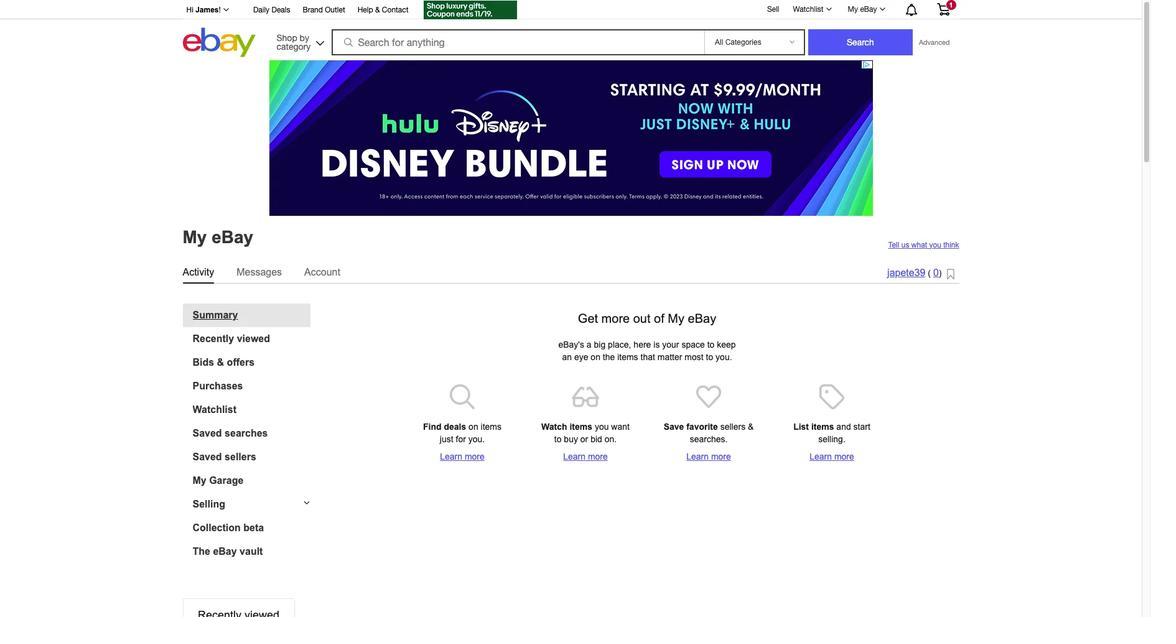 Task type: locate. For each thing, give the bounding box(es) containing it.
saved searches link
[[193, 428, 310, 439]]

0 horizontal spatial on
[[469, 422, 478, 431]]

you. right for
[[468, 434, 485, 444]]

and start selling.
[[818, 422, 870, 444]]

more down selling.
[[834, 451, 854, 461]]

purchases
[[193, 380, 243, 391]]

watchlist link down purchases link
[[193, 404, 310, 415]]

items down place,
[[617, 352, 638, 362]]

1 vertical spatial my ebay
[[183, 228, 253, 247]]

learn down selling.
[[810, 451, 832, 461]]

learn more down searches. at the right bottom of the page
[[686, 451, 731, 461]]

collection beta link
[[193, 522, 310, 534]]

daily
[[253, 6, 269, 14]]

your
[[662, 339, 679, 349]]

1 vertical spatial &
[[217, 357, 224, 367]]

on
[[591, 352, 600, 362], [469, 422, 478, 431]]

my ebay
[[848, 5, 877, 14], [183, 228, 253, 247]]

watchlist down purchases
[[193, 404, 236, 415]]

more down for
[[465, 451, 485, 461]]

my inside my garage link
[[193, 475, 206, 486]]

saved
[[193, 428, 222, 438], [193, 451, 222, 462]]

learn more down selling.
[[810, 451, 854, 461]]

2 saved from the top
[[193, 451, 222, 462]]

& right help
[[375, 6, 380, 14]]

my ebay inside main content
[[183, 228, 253, 247]]

learn down searches. at the right bottom of the page
[[686, 451, 709, 461]]

2 vertical spatial &
[[748, 422, 754, 431]]

2 learn from the left
[[563, 451, 585, 461]]

1 vertical spatial you
[[595, 422, 609, 431]]

sellers
[[720, 422, 745, 431], [225, 451, 256, 462]]

more left out
[[601, 311, 630, 325]]

1 vertical spatial saved
[[193, 451, 222, 462]]

want
[[611, 422, 630, 431]]

0 vertical spatial saved
[[193, 428, 222, 438]]

0 horizontal spatial you.
[[468, 434, 485, 444]]

saved for saved sellers
[[193, 451, 222, 462]]

0 vertical spatial on
[[591, 352, 600, 362]]

japete39
[[887, 268, 925, 278]]

learn more link for just
[[416, 450, 509, 463]]

4 learn more link from the left
[[785, 450, 879, 463]]

learn more link down searches. at the right bottom of the page
[[662, 450, 755, 463]]

(
[[928, 268, 931, 278]]

0 horizontal spatial &
[[217, 357, 224, 367]]

0 horizontal spatial watchlist
[[193, 404, 236, 415]]

3 learn more link from the left
[[662, 450, 755, 463]]

start
[[853, 422, 870, 431]]

0 vertical spatial watchlist link
[[786, 2, 837, 17]]

summary
[[193, 310, 238, 320]]

None submit
[[808, 29, 913, 55]]

more for you want to buy or bid on.
[[588, 451, 608, 461]]

saved sellers link
[[193, 451, 310, 463]]

searches.
[[690, 434, 728, 444]]

2 learn more from the left
[[563, 451, 608, 461]]

my ebay inside account navigation
[[848, 5, 877, 14]]

list
[[793, 422, 809, 431]]

learn more link down selling.
[[785, 450, 879, 463]]

1 vertical spatial watchlist
[[193, 404, 236, 415]]

watchlist link
[[786, 2, 837, 17], [193, 404, 310, 415]]

to left keep
[[707, 339, 714, 349]]

1 saved from the top
[[193, 428, 222, 438]]

contact
[[382, 6, 408, 14]]

you
[[929, 240, 941, 249], [595, 422, 609, 431]]

1 horizontal spatial watchlist
[[793, 5, 824, 14]]

learn down buy
[[563, 451, 585, 461]]

more down bid
[[588, 451, 608, 461]]

learn more for just
[[440, 451, 485, 461]]

0 vertical spatial watchlist
[[793, 5, 824, 14]]

items up or
[[570, 422, 592, 431]]

saved up saved sellers
[[193, 428, 222, 438]]

is
[[653, 339, 660, 349]]

learn more link down for
[[416, 450, 509, 463]]

sellers & searches.
[[690, 422, 754, 444]]

more
[[601, 311, 630, 325], [465, 451, 485, 461], [588, 451, 608, 461], [711, 451, 731, 461], [834, 451, 854, 461]]

& inside sellers & searches.
[[748, 422, 754, 431]]

0 horizontal spatial my ebay
[[183, 228, 253, 247]]

learn more down for
[[440, 451, 485, 461]]

daily deals
[[253, 6, 290, 14]]

on down big
[[591, 352, 600, 362]]

activity
[[183, 267, 214, 277]]

2 learn more link from the left
[[539, 450, 632, 463]]

to right most
[[706, 352, 713, 362]]

0 horizontal spatial watchlist link
[[193, 404, 310, 415]]

0 vertical spatial you.
[[716, 352, 732, 362]]

learn more for searches.
[[686, 451, 731, 461]]

0 horizontal spatial sellers
[[225, 451, 256, 462]]

the
[[603, 352, 615, 362]]

Search for anything text field
[[333, 30, 702, 54]]

my garage link
[[193, 475, 310, 486]]

sell link
[[761, 5, 785, 13]]

deals
[[272, 6, 290, 14]]

on items just for you.
[[440, 422, 501, 444]]

items
[[617, 352, 638, 362], [481, 422, 501, 431], [570, 422, 592, 431], [811, 422, 834, 431]]

help & contact
[[358, 6, 408, 14]]

you right what
[[929, 240, 941, 249]]

0 vertical spatial my ebay
[[848, 5, 877, 14]]

get the coupon image
[[423, 1, 517, 19]]

by
[[300, 33, 309, 43]]

watchlist right sell
[[793, 5, 824, 14]]

0 vertical spatial you
[[929, 240, 941, 249]]

ebay
[[860, 5, 877, 14], [212, 228, 253, 247], [688, 311, 716, 325], [213, 546, 237, 557]]

watchlist
[[793, 5, 824, 14], [193, 404, 236, 415]]

that
[[641, 352, 655, 362]]

learn more down or
[[563, 451, 608, 461]]

recently viewed
[[193, 333, 270, 344]]

items for on items just for you.
[[481, 422, 501, 431]]

sellers inside sellers & searches.
[[720, 422, 745, 431]]

you. down keep
[[716, 352, 732, 362]]

learn more link for searches.
[[662, 450, 755, 463]]

matter
[[657, 352, 682, 362]]

0 horizontal spatial you
[[595, 422, 609, 431]]

& right favorite
[[748, 422, 754, 431]]

1 horizontal spatial you
[[929, 240, 941, 249]]

0 vertical spatial sellers
[[720, 422, 745, 431]]

0
[[933, 268, 939, 278]]

beta
[[243, 522, 264, 533]]

list items
[[793, 422, 834, 431]]

1 learn from the left
[[440, 451, 462, 461]]

you up bid
[[595, 422, 609, 431]]

sellers up searches. at the right bottom of the page
[[720, 422, 745, 431]]

1 vertical spatial watchlist link
[[193, 404, 310, 415]]

on right deals
[[469, 422, 478, 431]]

1 learn more link from the left
[[416, 450, 509, 463]]

selling button
[[183, 499, 310, 510]]

items inside on items just for you.
[[481, 422, 501, 431]]

more down searches. at the right bottom of the page
[[711, 451, 731, 461]]

shop by category button
[[271, 28, 327, 54]]

1 vertical spatial on
[[469, 422, 478, 431]]

you.
[[716, 352, 732, 362], [468, 434, 485, 444]]

on inside on items just for you.
[[469, 422, 478, 431]]

1 vertical spatial you.
[[468, 434, 485, 444]]

bids & offers
[[193, 357, 255, 367]]

3 learn more from the left
[[686, 451, 731, 461]]

sellers down 'searches'
[[225, 451, 256, 462]]

items right deals
[[481, 422, 501, 431]]

1 horizontal spatial &
[[375, 6, 380, 14]]

4 learn from the left
[[810, 451, 832, 461]]

3 learn from the left
[[686, 451, 709, 461]]

1 horizontal spatial on
[[591, 352, 600, 362]]

learn down just
[[440, 451, 462, 461]]

just
[[440, 434, 453, 444]]

saved searches
[[193, 428, 268, 438]]

& for bids
[[217, 357, 224, 367]]

2 vertical spatial to
[[554, 434, 562, 444]]

1 horizontal spatial my ebay
[[848, 5, 877, 14]]

4 learn more from the left
[[810, 451, 854, 461]]

a
[[587, 339, 591, 349]]

to down watch
[[554, 434, 562, 444]]

brand
[[303, 6, 323, 14]]

& inside help & contact link
[[375, 6, 380, 14]]

1 learn more from the left
[[440, 451, 485, 461]]

saved up my garage
[[193, 451, 222, 462]]

learn more for to
[[563, 451, 608, 461]]

bids & offers link
[[193, 357, 310, 368]]

items up selling.
[[811, 422, 834, 431]]

japete39 ( 0 )
[[887, 268, 942, 278]]

& inside bids & offers link
[[217, 357, 224, 367]]

you. inside on items just for you.
[[468, 434, 485, 444]]

more for on items just for you.
[[465, 451, 485, 461]]

bids
[[193, 357, 214, 367]]

1 horizontal spatial sellers
[[720, 422, 745, 431]]

2 horizontal spatial &
[[748, 422, 754, 431]]

0 vertical spatial &
[[375, 6, 380, 14]]

on inside ebay's a big place, here is your space to keep an eye on the items that matter most to you.
[[591, 352, 600, 362]]

or
[[580, 434, 588, 444]]

save favorite
[[664, 422, 718, 431]]

learn more link down or
[[539, 450, 632, 463]]

learn
[[440, 451, 462, 461], [563, 451, 585, 461], [686, 451, 709, 461], [810, 451, 832, 461]]

)
[[939, 268, 942, 278]]

shop
[[277, 33, 297, 43]]

1 horizontal spatial you.
[[716, 352, 732, 362]]

purchases link
[[193, 380, 310, 392]]

watchlist link right sell
[[786, 2, 837, 17]]

& right bids
[[217, 357, 224, 367]]

learn more
[[440, 451, 485, 461], [563, 451, 608, 461], [686, 451, 731, 461], [810, 451, 854, 461]]

watchlist inside my ebay main content
[[193, 404, 236, 415]]

help
[[358, 6, 373, 14]]

messages link
[[237, 264, 282, 280]]

to inside you want to buy or bid on.
[[554, 434, 562, 444]]



Task type: vqa. For each thing, say whether or not it's contained in the screenshot.
What'S related to What's not covered?
no



Task type: describe. For each thing, give the bounding box(es) containing it.
shop by category banner
[[180, 0, 959, 60]]

out
[[633, 311, 651, 325]]

ebay inside my ebay link
[[860, 5, 877, 14]]

account
[[304, 267, 340, 277]]

get
[[578, 311, 598, 325]]

and
[[836, 422, 851, 431]]

learn for to
[[563, 451, 585, 461]]

buy
[[564, 434, 578, 444]]

1
[[949, 1, 953, 9]]

vault
[[240, 546, 263, 557]]

recently
[[193, 333, 234, 344]]

my garage
[[193, 475, 243, 486]]

saved for saved searches
[[193, 428, 222, 438]]

1 horizontal spatial watchlist link
[[786, 2, 837, 17]]

my ebay link
[[841, 2, 891, 17]]

hi james !
[[186, 6, 221, 14]]

deals
[[444, 422, 466, 431]]

james
[[195, 6, 219, 14]]

of
[[654, 311, 664, 325]]

& for sellers
[[748, 422, 754, 431]]

most
[[685, 352, 703, 362]]

collection beta
[[193, 522, 264, 533]]

learn more link for to
[[539, 450, 632, 463]]

tell us what you think link
[[888, 240, 959, 249]]

place,
[[608, 339, 631, 349]]

the ebay vault link
[[193, 546, 310, 557]]

big
[[594, 339, 606, 349]]

advanced
[[919, 39, 950, 46]]

activity link
[[183, 264, 214, 280]]

learn for searches.
[[686, 451, 709, 461]]

brand outlet link
[[303, 4, 345, 17]]

viewed
[[237, 333, 270, 344]]

selling.
[[818, 434, 845, 444]]

collection
[[193, 522, 241, 533]]

offers
[[227, 357, 255, 367]]

here
[[634, 339, 651, 349]]

garage
[[209, 475, 243, 486]]

tell
[[888, 240, 899, 249]]

items for list items
[[811, 422, 834, 431]]

hi
[[186, 6, 193, 14]]

help & contact link
[[358, 4, 408, 17]]

eye
[[574, 352, 588, 362]]

searches
[[225, 428, 268, 438]]

1 link
[[929, 0, 957, 18]]

find deals
[[423, 422, 466, 431]]

more for sellers & searches.
[[711, 451, 731, 461]]

category
[[277, 41, 311, 51]]

get more out of my ebay
[[578, 311, 716, 325]]

what
[[911, 240, 927, 249]]

watch
[[541, 422, 567, 431]]

messages
[[237, 267, 282, 277]]

learn more for selling.
[[810, 451, 854, 461]]

selling
[[193, 499, 225, 509]]

more for and start selling.
[[834, 451, 854, 461]]

ebay's
[[558, 339, 584, 349]]

ebay inside the ebay vault link
[[213, 546, 237, 557]]

1 vertical spatial sellers
[[225, 451, 256, 462]]

items for watch items
[[570, 422, 592, 431]]

you want to buy or bid on.
[[554, 422, 630, 444]]

my ebay main content
[[5, 60, 1137, 617]]

save
[[664, 422, 684, 431]]

make this page your my ebay homepage image
[[947, 268, 954, 280]]

account navigation
[[180, 0, 959, 21]]

summary link
[[193, 310, 310, 321]]

!
[[219, 6, 221, 14]]

watchlist inside account navigation
[[793, 5, 824, 14]]

an
[[562, 352, 572, 362]]

none submit inside shop by category banner
[[808, 29, 913, 55]]

for
[[456, 434, 466, 444]]

1 vertical spatial to
[[706, 352, 713, 362]]

account link
[[304, 264, 340, 280]]

the ebay vault
[[193, 546, 263, 557]]

recently viewed link
[[193, 333, 310, 344]]

on.
[[605, 434, 617, 444]]

tell us what you think
[[888, 240, 959, 249]]

outlet
[[325, 6, 345, 14]]

advertisement region
[[269, 60, 873, 216]]

learn more link for selling.
[[785, 450, 879, 463]]

japete39 link
[[887, 268, 925, 278]]

bid
[[591, 434, 602, 444]]

you. inside ebay's a big place, here is your space to keep an eye on the items that matter most to you.
[[716, 352, 732, 362]]

us
[[901, 240, 909, 249]]

learn for selling.
[[810, 451, 832, 461]]

learn for just
[[440, 451, 462, 461]]

advanced link
[[913, 30, 956, 55]]

items inside ebay's a big place, here is your space to keep an eye on the items that matter most to you.
[[617, 352, 638, 362]]

0 vertical spatial to
[[707, 339, 714, 349]]

saved sellers
[[193, 451, 256, 462]]

you inside you want to buy or bid on.
[[595, 422, 609, 431]]

my inside my ebay link
[[848, 5, 858, 14]]

space
[[682, 339, 705, 349]]

think
[[943, 240, 959, 249]]

& for help
[[375, 6, 380, 14]]

sell
[[767, 5, 779, 13]]

brand outlet
[[303, 6, 345, 14]]

watch items
[[541, 422, 592, 431]]

find
[[423, 422, 441, 431]]



